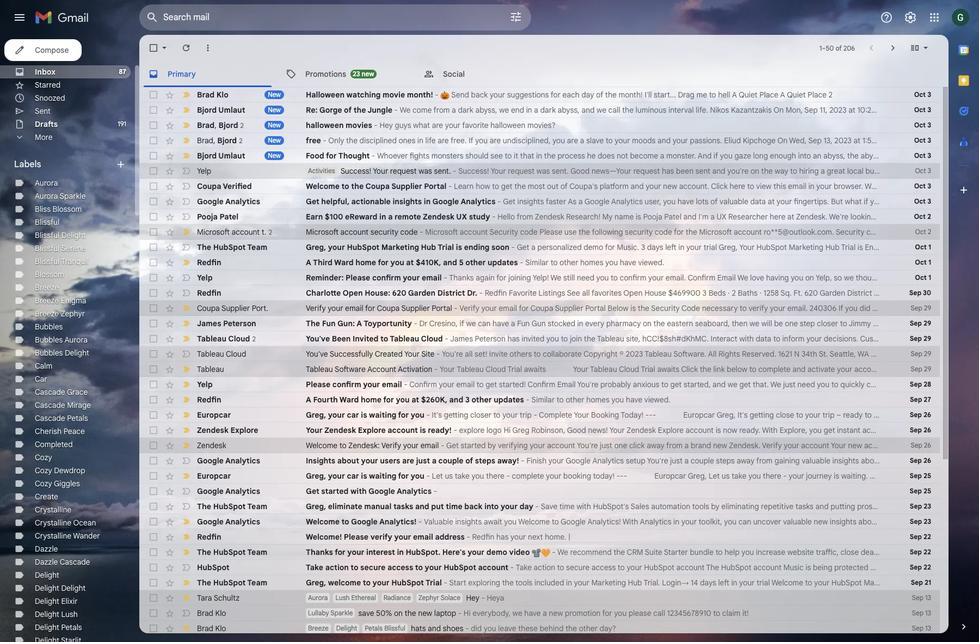 Task type: locate. For each thing, give the bounding box(es) containing it.
redfin for a fourth ward home for you at $260k, and 3 other updates
[[197, 395, 221, 405]]

3 team from the top
[[247, 547, 267, 557]]

22 ͏ from the left
[[612, 532, 614, 542]]

enough
[[770, 151, 797, 161]]

ward for fourth
[[340, 395, 359, 405]]

need down activate
[[798, 380, 816, 389]]

at
[[849, 105, 856, 115], [854, 136, 861, 145], [768, 197, 775, 206], [788, 212, 795, 222], [406, 258, 414, 267], [412, 395, 419, 405]]

toggle split pane mode image
[[910, 42, 921, 53]]

4 team from the top
[[247, 578, 267, 588]]

can down d
[[966, 303, 979, 313]]

1 horizontal spatial zephyr
[[419, 594, 439, 602]]

brad klo cell
[[197, 89, 306, 100]]

$410k,
[[416, 258, 441, 267]]

2 google analytics from the top
[[197, 456, 260, 466]]

he
[[587, 151, 596, 161]]

3 oct 1 from the top
[[916, 273, 932, 282]]

1 open from the left
[[343, 288, 363, 298]]

greg, left "welcome"
[[306, 578, 326, 588]]

email down set!
[[457, 380, 475, 389]]

n
[[795, 349, 800, 359]]

1 horizontal spatial time
[[560, 502, 575, 511]]

the hubspot team for greg, eliminate manual tasks and put time back into your day - save time with hubspot's sales automation tools by eliminating repetitive tasks and putting prospecting on autopilot. login→ 12
[[197, 502, 267, 511]]

breeze down lullaby
[[308, 624, 329, 632]]

0 vertical spatial 13
[[926, 594, 932, 602]]

27 row from the top
[[139, 484, 940, 499]]

2 garden from the left
[[820, 288, 846, 298]]

0 horizontal spatial district
[[438, 288, 465, 298]]

more image
[[203, 42, 213, 53]]

welcome up insights
[[306, 441, 338, 450]]

2 horizontal spatial if
[[919, 227, 924, 237]]

looking up the p
[[955, 166, 980, 176]]

2 vertical spatial oct 1
[[916, 273, 932, 282]]

34 row from the top
[[139, 590, 940, 606]]

row containing pooja patel
[[139, 209, 980, 224]]

1 vertical spatial login→
[[662, 578, 689, 588]]

your up activation
[[405, 349, 420, 359]]

0 vertical spatial here
[[730, 181, 746, 191]]

2 vertical spatial my
[[905, 471, 916, 481]]

1 car from the top
[[347, 410, 359, 420]]

oct 3 for get helpful, actionable insights in google analytics - get insights faster as a google analytics user, you have lots of valuable data at your fingertips. but what if you could gather the insights yo
[[915, 197, 932, 205]]

sep 26 for your zendesk explore account is ready! - explore logo hi greg robinson, good news! your zendesk explore account is now ready. with explore, you get instant access to the customer analytics t
[[910, 426, 932, 434]]

analytics!
[[380, 517, 417, 527], [588, 517, 621, 527]]

2 pooja from the left
[[644, 212, 663, 222]]

21
[[925, 578, 932, 586]]

sep for greg, your car is waiting for you - let us take you there - complete your booking today! --- ‌ ‌ ‌ ‌ ‌ ‌ ‌ ‌ ‌ ‌ ‌ ‌ ‌ europcar greg, let us take you there - your journey is waiting. complete my booking complete
[[910, 472, 922, 480]]

cozy for cozy giggles
[[35, 479, 52, 488]]

sep for the fun gun: a toyportunity - dr cresino, if we can have a fun gun stocked in every pharmacy on the eastern seaboard, then we will be one step closer to jimmy pete's whacky toys becoming a
[[910, 319, 922, 327]]

15 row from the top
[[139, 301, 980, 316]]

a right i'm at the top of the page
[[711, 212, 715, 222]]

i'll
[[645, 90, 652, 100]]

greg, your car is waiting for you - it's getting closer to your trip - complete your booking today! --- ‌ ‌ ‌ ‌ ‌ ‌ ‌ ‌ ‌ ‌ ‌ ‌ ‌ europcar greg, it's getting close to your trip – ready to go? complete my booking com
[[306, 410, 980, 420]]

37 ͏ from the left
[[641, 532, 643, 542]]

blissful inside row
[[385, 624, 406, 632]]

waiting for it's getting closer to your trip - complete your booking today! --- ‌ ‌ ‌ ‌ ‌ ‌ ‌ ‌ ‌ ‌ ‌ ‌ ‌ europcar greg, it's getting close to your trip – ready to go? complete my booking com
[[369, 410, 397, 420]]

supplier up dr
[[402, 303, 430, 313]]

1 vertical spatial tools
[[516, 578, 533, 588]]

0 horizontal spatial confirm
[[410, 380, 437, 389]]

looking
[[955, 166, 980, 176], [851, 212, 876, 222]]

new for halloween
[[268, 121, 281, 129]]

a left "brand"
[[685, 441, 689, 450]]

1 vertical spatial sep 25
[[910, 487, 932, 495]]

your
[[490, 90, 505, 100], [445, 120, 461, 130], [615, 136, 630, 145], [673, 136, 688, 145], [646, 181, 661, 191], [817, 181, 832, 191], [777, 197, 793, 206], [328, 242, 345, 252], [687, 242, 702, 252], [403, 273, 420, 283], [649, 273, 664, 283], [328, 303, 343, 313], [482, 303, 497, 313], [770, 303, 786, 313], [807, 334, 822, 344], [838, 364, 853, 374], [918, 364, 934, 374], [363, 380, 380, 389], [439, 380, 455, 389], [896, 380, 911, 389], [328, 410, 345, 420], [503, 410, 518, 420], [806, 410, 821, 420], [403, 441, 419, 450], [530, 441, 545, 450], [784, 441, 800, 450], [361, 456, 378, 466], [549, 456, 564, 466], [884, 456, 899, 466], [328, 471, 345, 481], [546, 471, 562, 481], [789, 471, 805, 481], [501, 502, 518, 511], [682, 517, 697, 527], [394, 532, 411, 542], [511, 532, 526, 542], [348, 547, 365, 557], [468, 547, 485, 557], [425, 563, 442, 572], [627, 563, 643, 572], [373, 578, 390, 588], [574, 578, 590, 588], [740, 578, 755, 588], [815, 578, 830, 588]]

bjord umlaut for re: gorge of the jungle - we come from a dark abyss, we end in a dark abyss, and we call the luminous interval life. nikos kazantzakis on mon, sep 11, 2023 at 10:24 am james peterson <james.pe
[[197, 105, 245, 115]]

3 yelp from the top
[[197, 380, 213, 389]]

other for the
[[579, 624, 598, 633]]

3 22 from the top
[[924, 563, 932, 571]]

1 analytics! from the left
[[380, 517, 417, 527]]

the down send back your suggestions for each day of the month! i'll start... drag me to hell a quiet place a quiet place 2
[[623, 105, 634, 115]]

0 vertical spatial all
[[582, 288, 590, 298]]

2 up verified
[[239, 136, 243, 145]]

cell for halloween
[[197, 120, 306, 131]]

4 google analytics from the top
[[197, 517, 260, 527]]

0 vertical spatial 22
[[924, 533, 932, 541]]

the up re: gorge of the jungle - we come from a dark abyss, we end in a dark abyss, and we call the luminous interval life. nikos kazantzakis on mon, sep 11, 2023 at 10:24 am james peterson <james.pe
[[606, 90, 617, 100]]

2 trip from the left
[[823, 410, 835, 420]]

1 vertical spatial crystalline
[[35, 518, 71, 528]]

1 horizontal spatial gaze
[[896, 151, 913, 161]]

district
[[438, 288, 465, 298], [848, 288, 873, 298]]

we left love
[[738, 273, 749, 283]]

free.
[[451, 136, 467, 145]]

joining
[[509, 273, 531, 283]]

1 horizontal spatial security
[[625, 227, 653, 237]]

26 for insights about your users are just a couple of steps away! - finish your google analytics setup you're just a couple steps away from gaining valuable insights about your app and web users with
[[924, 456, 932, 465]]

1 vertical spatial updates
[[494, 395, 524, 405]]

2 couple from the left
[[691, 456, 715, 466]]

1 horizontal spatial will
[[883, 151, 894, 161]]

2 left don't on the right top of the page
[[928, 228, 932, 236]]

back
[[471, 90, 488, 100], [915, 151, 931, 161], [465, 502, 483, 511]]

free down got
[[935, 364, 950, 374]]

klo inside cell
[[217, 90, 229, 100]]

620 right house:
[[393, 288, 407, 298]]

this down way
[[774, 181, 787, 191]]

hell
[[718, 90, 731, 100]]

19 ͏ from the left
[[606, 532, 608, 542]]

1 for greg, your hubspot marketing hub trial is ending soon - get a personalized demo for music. 3 days left in your trial greg, your hubspot marketing hub trial is ending soon to save the progress
[[929, 243, 932, 251]]

gregrobinsonllc.zendes
[[902, 441, 980, 450]]

1 brad , bjord 2 from the top
[[197, 120, 244, 130]]

create link
[[35, 492, 58, 502]]

1 horizontal spatial lush
[[336, 594, 350, 602]]

other for 5
[[466, 258, 486, 267]]

0 horizontal spatial garden
[[408, 288, 436, 298]]

oct 3 for re: gorge of the jungle - we come from a dark abyss, we end in a dark abyss, and we call the luminous interval life. nikos kazantzakis on mon, sep 11, 2023 at 10:24 am james peterson <james.pe
[[915, 106, 932, 114]]

tools up toolkit,
[[693, 502, 710, 511]]

3 for third row
[[928, 121, 932, 129]]

explore,
[[780, 425, 808, 435]]

sep 25 for get started with google analytics - ‌ ‌ ‌ ‌ ‌ ‌ ‌ ‌ ‌ ‌ ‌ ‌ ‌ ‌ ‌ ‌ ‌ ‌ ‌ ‌ ‌ ‌ ‌ ‌ ‌ ‌ ‌ ‌ ‌ ‌ ‌ ‌ ‌ ‌ ‌ ‌ ‌ ‌ ‌ ‌ ‌ ‌ ‌ ‌ ‌ ‌ ‌ ‌ ‌ ‌ ‌ ‌ ‌ ‌ ‌ ‌ ‌ ‌ ‌ ‌ ‌ ‌ ‌ ‌ ‌ ‌ ‌ ‌ ‌ ‌ ‌ ‌ ‌ ‌ ‌ ‌ ‌ ‌ ‌ ‌ ‌ ‌ ‌ ‌ ‌ ‌ ‌ ‌ ‌ ‌ ‌ ‌ ‌ ‌ ‌ ‌ ‌ ‌ ‌ ‌ ‌
[[910, 487, 932, 495]]

gmail image
[[35, 7, 94, 28]]

your right news!
[[610, 425, 625, 435]]

ux right i'm at the top of the page
[[717, 212, 727, 222]]

open down the reminder: please confirm your email - thanks again for joining yelp! we still need you to confirm your email. confirm email we love having you on yelp, so we thought you should know you're mis
[[624, 288, 643, 298]]

insights about your users are just a couple of steps away! - finish your google analytics setup you're just a couple steps away from gaining valuable insights about your app and web users with
[[306, 456, 980, 466]]

oct for pm
[[915, 136, 926, 144]]

zendesk. down ready. on the bottom right of the page
[[730, 441, 761, 450]]

23 row from the top
[[139, 423, 980, 438]]

dark
[[458, 105, 474, 115], [541, 105, 556, 115]]

2 horizontal spatial code
[[655, 227, 673, 237]]

1 13 from the top
[[926, 594, 932, 602]]

1 vertical spatial what
[[845, 197, 862, 206]]

1 vertical spatial verify
[[371, 532, 393, 542]]

oct 2 for microsoft account security code - microsoft account security code please use the following security code for the microsoft account ro**5@outlook.com. security code: 4398223 if you don't recog
[[916, 228, 932, 236]]

sparkle down lush ethereal
[[331, 609, 353, 617]]

trial
[[930, 212, 943, 222], [704, 242, 717, 252], [951, 364, 965, 374], [757, 578, 770, 588]]

0 vertical spatial not
[[617, 151, 628, 161]]

1 vertical spatial be
[[975, 380, 980, 389]]

complete
[[539, 410, 573, 420], [889, 410, 922, 420], [870, 471, 904, 481], [948, 471, 980, 481]]

customize
[[861, 334, 897, 344]]

marketing down take action to secure access to your hubspot account - take action to secure access to your hubspot account the hubspot account music is being protected with two-factor authentication (
[[592, 578, 626, 588]]

1 vertical spatial lush
[[61, 609, 78, 619]]

22 row from the top
[[139, 407, 980, 423]]

if down our
[[919, 227, 924, 237]]

complete
[[759, 364, 791, 374], [512, 471, 544, 481]]

here left view
[[730, 181, 746, 191]]

in down automation
[[674, 517, 680, 527]]

tab list containing primary
[[139, 61, 949, 87]]

63 ͏ from the left
[[692, 532, 694, 542]]

aurora link
[[35, 178, 58, 188]]

1 take from the left
[[455, 471, 470, 481]]

25 ͏ from the left
[[618, 532, 620, 542]]

2 month! from the left
[[619, 90, 643, 100]]

booking up analytics
[[936, 410, 964, 420]]

, down 'brad klo' cell
[[215, 120, 217, 130]]

0 vertical spatial with
[[762, 425, 778, 435]]

13,
[[824, 136, 833, 145]]

lush down "welcome"
[[336, 594, 350, 602]]

1 dazzle from the top
[[35, 544, 58, 554]]

1 horizontal spatial thanks
[[449, 273, 474, 283]]

data up 'reserved.'
[[756, 334, 772, 344]]

0 vertical spatial homes
[[581, 258, 604, 267]]

2 cell from the top
[[197, 135, 306, 146]]

is left ending
[[858, 242, 864, 252]]

0 vertical spatial good
[[571, 166, 590, 176]]

0 vertical spatial what
[[413, 120, 430, 130]]

1 vertical spatial 22
[[924, 548, 932, 556]]

trip left –
[[823, 410, 835, 420]]

but
[[832, 197, 843, 206]]

bjord umlaut cell
[[197, 105, 306, 115], [197, 150, 306, 161]]

0 horizontal spatial users
[[380, 456, 400, 466]]

2 vertical spatial hi
[[464, 608, 471, 618]]

should
[[466, 151, 489, 161], [900, 273, 923, 283]]

i'm
[[699, 212, 709, 222]]

0 vertical spatial car
[[347, 410, 359, 420]]

sep 29 for you've successfully created your site - you're all set! invite others to collaborate copyright © 2023 tableau software. all rights reserved. 1621 n 34th st. seattle, wa 98103 privacy. you've got it.
[[911, 350, 932, 358]]

ward for third
[[334, 258, 354, 267]]

updates down 'soon'
[[488, 258, 518, 267]]

blissful for blissful serene
[[35, 243, 59, 253]]

crystalline for ocean
[[35, 518, 71, 528]]

cell for free
[[197, 135, 306, 146]]

sparkle inside labels navigation
[[60, 191, 86, 201]]

sep for your zendesk explore account is ready! - explore logo hi greg robinson, good news! your zendesk explore account is now ready. with explore, you get instant access to the customer analytics t
[[910, 426, 922, 434]]

coupa
[[197, 181, 221, 191], [366, 181, 390, 191], [921, 181, 944, 191], [197, 303, 220, 313], [377, 303, 400, 313], [531, 303, 554, 313]]

peace
[[64, 426, 85, 436]]

below
[[608, 303, 629, 313]]

25
[[924, 472, 932, 480], [924, 487, 932, 495]]

ocean
[[73, 518, 96, 528]]

account left music
[[754, 563, 782, 572]]

1 dark from the left
[[458, 105, 474, 115]]

social tab
[[415, 61, 552, 87]]

is left gregrobinsonllc.zendes
[[895, 441, 900, 450]]

29 ͏ from the left
[[625, 532, 627, 542]]

breeze up bubbles link
[[35, 309, 59, 319]]

good for sent.
[[571, 166, 590, 176]]

2 620 from the left
[[805, 288, 818, 298]]

cascade for cascade mirage
[[35, 400, 65, 410]]

0 vertical spatial did
[[860, 303, 871, 313]]

1 horizontal spatial steps
[[716, 456, 735, 466]]

3 brad klo from the top
[[197, 624, 226, 633]]

0 vertical spatial bjord umlaut
[[197, 105, 245, 115]]

1 patel from the left
[[220, 212, 239, 222]]

22 for take action to secure access to your hubspot account - take action to secure access to your hubspot account the hubspot account music is being protected with two-factor authentication (
[[924, 563, 932, 571]]

cascade petals
[[35, 413, 88, 423]]

cascade down car link
[[35, 387, 65, 397]]

sep for you've successfully created your site - you're all set! invite others to collaborate copyright © 2023 tableau software. all rights reserved. 1621 n 34th st. seattle, wa 98103 privacy. you've got it.
[[911, 350, 923, 358]]

updates
[[488, 258, 518, 267], [494, 395, 524, 405]]

portal up every at right
[[586, 303, 606, 313]]

2 vertical spatial valuable
[[784, 517, 812, 527]]

redfin for welcome! please verify your email address
[[197, 532, 221, 542]]

1 sep 25 from the top
[[910, 472, 932, 480]]

13 ͏ from the left
[[594, 532, 596, 542]]

0 horizontal spatial into
[[485, 502, 499, 511]]

google analytics for get helpful, actionable insights in google analytics
[[197, 197, 260, 206]]

cozy for cozy dewdrop
[[35, 466, 52, 475]]

more button
[[0, 131, 131, 144]]

other down promotion
[[579, 624, 598, 633]]

complete down app
[[870, 471, 904, 481]]

1 vertical spatial blossom
[[35, 270, 64, 279]]

26 for your zendesk explore account is ready! - explore logo hi greg robinson, good news! your zendesk explore account is now ready. with explore, you get instant access to the customer analytics t
[[924, 426, 932, 434]]

0 horizontal spatial click
[[682, 364, 698, 374]]

we left 'still'
[[551, 273, 562, 283]]

my
[[603, 212, 613, 222], [924, 410, 934, 420], [905, 471, 916, 481]]

how
[[476, 181, 490, 191], [881, 517, 896, 527]]

older image
[[888, 42, 899, 53]]

11 ͏ from the left
[[590, 532, 592, 542]]

with
[[762, 425, 778, 435], [623, 517, 639, 527]]

2 inside microsoft account t. 2
[[269, 228, 272, 236]]

1 vertical spatial 2023
[[835, 136, 852, 145]]

2 fun from the left
[[517, 319, 530, 328]]

get right 'soon'
[[517, 242, 530, 252]]

search mail image
[[143, 8, 162, 27]]

23 ͏ from the left
[[614, 532, 616, 542]]

dazzle up dazzle cascade
[[35, 544, 58, 554]]

cherish
[[35, 426, 62, 436]]

0 horizontal spatial days
[[647, 242, 664, 252]]

blissful serene
[[35, 243, 86, 253]]

1 ux from the left
[[457, 212, 467, 222]]

row containing tableau
[[139, 362, 980, 377]]

1 horizontal spatial request
[[508, 166, 535, 176]]

tableau cloud 2
[[197, 334, 256, 343]]

your
[[373, 166, 388, 176], [491, 166, 506, 176], [740, 242, 755, 252], [405, 349, 420, 359], [440, 364, 455, 374], [573, 364, 589, 374], [574, 410, 589, 420], [306, 425, 323, 435], [610, 425, 625, 435], [831, 441, 847, 450]]

0 vertical spatial dazzle
[[35, 544, 58, 554]]

trip up greg
[[520, 410, 532, 420]]

71 ͏ from the left
[[707, 532, 709, 542]]

breeze for breeze zephyr
[[35, 309, 59, 319]]

main content containing primary
[[139, 35, 980, 642]]

homes for a third ward home for you at $410k, and 5 other updates
[[581, 258, 604, 267]]

baths
[[738, 288, 758, 298]]

row containing james peterson
[[139, 316, 980, 331]]

3 cozy from the top
[[35, 479, 52, 488]]

com
[[966, 410, 980, 420]]

0 horizontal spatial month!
[[407, 90, 433, 100]]

1 horizontal spatial peterson
[[475, 334, 506, 344]]

1 horizontal spatial email
[[718, 273, 736, 283]]

1 horizontal spatial with
[[762, 425, 778, 435]]

3 sep 22 from the top
[[910, 563, 932, 571]]

1 horizontal spatial patel
[[665, 212, 682, 222]]

1 steps from the left
[[475, 456, 496, 466]]

tab list
[[949, 35, 980, 603], [139, 61, 949, 87]]

2 district from the left
[[848, 288, 873, 298]]

None checkbox
[[148, 120, 159, 131], [148, 135, 159, 146], [148, 150, 159, 161], [148, 196, 159, 207], [148, 211, 159, 222], [148, 227, 159, 237], [148, 257, 159, 268], [148, 272, 159, 283], [148, 288, 159, 298], [148, 318, 159, 329], [148, 349, 159, 359], [148, 425, 159, 436], [148, 440, 159, 451], [148, 470, 159, 481], [148, 562, 159, 573], [148, 577, 159, 588], [148, 592, 159, 603], [148, 120, 159, 131], [148, 135, 159, 146], [148, 150, 159, 161], [148, 196, 159, 207], [148, 211, 159, 222], [148, 227, 159, 237], [148, 257, 159, 268], [148, 272, 159, 283], [148, 288, 159, 298], [148, 318, 159, 329], [148, 349, 159, 359], [148, 425, 159, 436], [148, 440, 159, 451], [148, 470, 159, 481], [148, 562, 159, 573], [148, 577, 159, 588], [148, 592, 159, 603]]

1 halloween from the left
[[306, 120, 344, 130]]

labels navigation
[[0, 35, 139, 642]]

2 vertical spatial brad klo
[[197, 624, 226, 633]]

is left being
[[806, 563, 812, 572]]

garden
[[408, 288, 436, 298], [820, 288, 846, 298]]

will right the then
[[762, 319, 773, 328]]

5 ͏ from the left
[[579, 532, 580, 542]]

cascade for cascade petals
[[35, 413, 65, 423]]

20 ͏ from the left
[[608, 532, 610, 542]]

2 oct 1 from the top
[[916, 258, 932, 266]]

0 vertical spatial by
[[488, 441, 496, 450]]

0 horizontal spatial free
[[306, 136, 321, 145]]

27
[[924, 395, 932, 404]]

sep 13
[[913, 594, 932, 602], [913, 609, 932, 617], [913, 624, 932, 632]]

all
[[582, 288, 590, 298], [465, 349, 473, 359]]

sep for greg, eliminate manual tasks and put time back into your day - save time with hubspot's sales automation tools by eliminating repetitive tasks and putting prospecting on autopilot. login→ 12
[[910, 502, 923, 510]]

1 22 from the top
[[924, 533, 932, 541]]

and right hats
[[428, 624, 441, 633]]

42 ͏ from the left
[[651, 532, 653, 542]]

cell
[[197, 120, 306, 131], [197, 135, 306, 146]]

1 horizontal spatial was
[[537, 166, 550, 176]]

today!
[[593, 471, 615, 481]]

1 secure from the left
[[361, 563, 386, 572]]

0 horizontal spatial getting
[[444, 410, 469, 420]]

pharmacy
[[607, 319, 641, 328]]

sep 26 for welcome to zendesk: verify your email - get started by verifying your account you're just one click away from a brand new zendesk. verify your account your new account is gregrobinsonllc.zendes
[[911, 441, 932, 449]]

tableau down copyright
[[590, 364, 617, 374]]

similar
[[526, 258, 549, 267], [532, 395, 555, 405]]

0 horizontal spatial abyss,
[[476, 105, 498, 115]]

2 vertical spatial sep 13
[[913, 624, 932, 632]]

team for greg, welcome to your hubspot trial - start exploring the tools included in your marketing hub trial. login→ 14 days left in your trial welcome to your hubspot marketing hub trial hi greg, spen
[[247, 578, 267, 588]]

0 horizontal spatial trip
[[520, 410, 532, 420]]

240306
[[810, 303, 837, 313]]

0 horizontal spatial lush
[[61, 609, 78, 619]]

the left eastern
[[654, 319, 665, 328]]

explore
[[231, 425, 258, 435], [358, 425, 386, 435], [658, 425, 684, 435]]

blissful for blissful tranquil
[[35, 256, 59, 266]]

70 ͏ from the left
[[705, 532, 707, 542]]

0 horizontal spatial it's
[[432, 410, 442, 420]]

6 ͏ from the left
[[580, 532, 582, 542]]

4 the hubspot team from the top
[[197, 578, 267, 588]]

car for greg, your car is waiting for you - let us take you there - complete your booking today! --- ‌ ‌ ‌ ‌ ‌ ‌ ‌ ‌ ‌ ‌ ‌ ‌ ‌ europcar greg, let us take you there - your journey is waiting. complete my booking complete
[[347, 471, 359, 481]]

completed link
[[35, 439, 73, 449]]

blissful down 'blissful' link
[[35, 230, 59, 240]]

microsoft account t. 2
[[197, 227, 272, 237]]

lush inside row
[[336, 594, 350, 602]]

0 horizontal spatial sent.
[[434, 166, 451, 176]]

2 inside tableau cloud 2
[[252, 335, 256, 343]]

email. up $469900
[[666, 273, 686, 283]]

with left two-
[[871, 563, 885, 572]]

third
[[313, 258, 333, 267]]

progress
[[952, 242, 980, 252]]

see
[[567, 288, 580, 298]]

aurora up lullaby
[[308, 594, 328, 602]]

redfin
[[197, 258, 221, 267], [197, 288, 221, 298], [485, 288, 507, 298], [197, 395, 221, 405], [197, 532, 221, 542], [472, 532, 495, 542]]

1 horizontal spatial started
[[461, 441, 486, 450]]

back down get started with google analytics - ‌ ‌ ‌ ‌ ‌ ‌ ‌ ‌ ‌ ‌ ‌ ‌ ‌ ‌ ‌ ‌ ‌ ‌ ‌ ‌ ‌ ‌ ‌ ‌ ‌ ‌ ‌ ‌ ‌ ‌ ‌ ‌ ‌ ‌ ‌ ‌ ‌ ‌ ‌ ‌ ‌ ‌ ‌ ‌ ‌ ‌ ‌ ‌ ‌ ‌ ‌ ‌ ‌ ‌ ‌ ‌ ‌ ‌ ‌ ‌ ‌ ‌ ‌ ‌ ‌ ‌ ‌ ‌ ‌ ‌ ‌ ‌ ‌ ‌ ‌ ‌ ‌ ‌ ‌ ‌ ‌ ‌ ‌ ‌ ‌ ‌ ‌ ‌ ‌ ‌ ‌ ‌ ‌ ‌ ‌ ‌ ‌ ‌ ‌ ‌ ‌
[[465, 502, 483, 511]]

into up hiring
[[799, 151, 812, 161]]

blissful tranquil link
[[35, 256, 89, 266]]

3 bubbles from the top
[[35, 348, 63, 358]]

call down send back your suggestions for each day of the month! i'll start... drag me to hell a quiet place a quiet place 2
[[609, 105, 621, 115]]

ro**5@outlook.com.
[[764, 227, 835, 237]]

2 users from the left
[[948, 456, 967, 466]]

1 horizontal spatial day
[[582, 90, 594, 100]]

main content
[[139, 35, 980, 642]]

11 row from the top
[[139, 240, 980, 255]]

thanks
[[449, 273, 474, 283], [306, 547, 333, 557]]

1 vertical spatial umlaut
[[219, 151, 245, 161]]

insights up waiting.
[[833, 456, 860, 466]]

similar for a third ward home for you at $410k, and 5 other updates
[[526, 258, 549, 267]]

login→ left 14
[[662, 578, 689, 588]]

2 yelp from the top
[[197, 273, 213, 283]]

days right 14
[[700, 578, 717, 588]]

breeze for breeze link
[[35, 283, 59, 292]]

sep 30
[[910, 289, 932, 297]]

1 new from the top
[[268, 90, 281, 99]]

0 horizontal spatial login→
[[662, 578, 689, 588]]

set!
[[475, 349, 488, 359]]

1 district from the left
[[438, 288, 465, 298]]

26 for welcome to zendesk: verify your email - get started by verifying your account you're just one click away from a brand new zendesk. verify your account your new account is gregrobinsonllc.zendes
[[925, 441, 932, 449]]

26 for greg, your car is waiting for you - it's getting closer to your trip - complete your booking today! --- ‌ ‌ ‌ ‌ ‌ ‌ ‌ ‌ ‌ ‌ ‌ ‌ ‌ europcar greg, it's getting close to your trip – ready to go? complete my booking com
[[924, 411, 932, 419]]

0 vertical spatial bjord umlaut cell
[[197, 105, 306, 115]]

so
[[834, 273, 843, 283]]

breeze for breeze enigma
[[35, 296, 59, 305]]

2 waiting from the top
[[369, 471, 397, 481]]

brad klo inside cell
[[197, 90, 229, 100]]

row
[[139, 87, 940, 102], [139, 102, 980, 118], [139, 118, 940, 133], [139, 133, 980, 148], [139, 148, 963, 163], [139, 163, 980, 179], [139, 179, 980, 194], [139, 194, 980, 209], [139, 209, 980, 224], [139, 224, 980, 240], [139, 240, 980, 255], [139, 255, 940, 270], [139, 270, 980, 285], [139, 285, 980, 301], [139, 301, 980, 316], [139, 316, 980, 331], [139, 331, 980, 346], [139, 346, 966, 362], [139, 362, 980, 377], [139, 377, 980, 392], [139, 392, 940, 407], [139, 407, 980, 423], [139, 423, 980, 438], [139, 438, 980, 453], [139, 453, 980, 468], [139, 468, 980, 484], [139, 484, 940, 499], [139, 499, 980, 514], [139, 514, 980, 529], [139, 529, 940, 545], [139, 545, 940, 560], [139, 560, 980, 575], [139, 575, 980, 590], [139, 590, 940, 606], [139, 606, 940, 621], [139, 621, 940, 636]]

into up await on the bottom
[[485, 502, 499, 511]]

📽️ image
[[532, 548, 541, 557]]

code
[[682, 303, 700, 313]]

p
[[976, 181, 980, 191]]

sep 26 for greg, your car is waiting for you - it's getting closer to your trip - complete your booking today! --- ‌ ‌ ‌ ‌ ‌ ‌ ‌ ‌ ‌ ‌ ‌ ‌ ‌ europcar greg, it's getting close to your trip – ready to go? complete my booking com
[[910, 411, 932, 419]]

1 horizontal spatial email.
[[788, 303, 808, 313]]

0 vertical spatial left
[[666, 242, 677, 252]]

1 sent. from the left
[[434, 166, 451, 176]]

row containing coupa verified
[[139, 179, 980, 194]]

zephyr left solace
[[419, 594, 439, 602]]

54 ͏ from the left
[[674, 532, 676, 542]]

1 vertical spatial started
[[321, 486, 349, 496]]

your down collaborate
[[573, 364, 589, 374]]

2 dazzle from the top
[[35, 557, 58, 567]]

None checkbox
[[148, 42, 159, 53], [148, 89, 159, 100], [148, 105, 159, 115], [148, 166, 159, 176], [148, 181, 159, 192], [148, 242, 159, 253], [148, 303, 159, 314], [148, 333, 159, 344], [148, 364, 159, 375], [148, 379, 159, 390], [148, 394, 159, 405], [148, 410, 159, 420], [148, 455, 159, 466], [148, 486, 159, 497], [148, 501, 159, 512], [148, 516, 159, 527], [148, 531, 159, 542], [148, 547, 159, 558], [148, 608, 159, 619], [148, 623, 159, 634], [148, 42, 159, 53], [148, 89, 159, 100], [148, 105, 159, 115], [148, 166, 159, 176], [148, 181, 159, 192], [148, 242, 159, 253], [148, 303, 159, 314], [148, 333, 159, 344], [148, 364, 159, 375], [148, 379, 159, 390], [148, 394, 159, 405], [148, 410, 159, 420], [148, 455, 159, 466], [148, 486, 159, 497], [148, 501, 159, 512], [148, 516, 159, 527], [148, 531, 159, 542], [148, 547, 159, 558], [148, 608, 159, 619], [148, 623, 159, 634]]

sep for you've been invited to tableau cloud - james peterson has invited you to join the tableau site, hcc!$8sh#dkhmc. interact with data to inform your decisions. customize data visualizations to an
[[910, 334, 922, 343]]

oct for gaze
[[915, 151, 926, 160]]

could
[[885, 197, 904, 206]]

59 ͏ from the left
[[684, 532, 686, 542]]

0 vertical spatial closer
[[817, 319, 839, 328]]

marketing down two-
[[864, 578, 899, 588]]

lush inside labels navigation
[[61, 609, 78, 619]]

snoozed
[[35, 93, 65, 103]]

1 horizontal spatial awaits
[[658, 364, 680, 374]]

await
[[484, 517, 502, 527]]

0 vertical spatial started
[[461, 441, 486, 450]]

and up the slave
[[582, 105, 595, 115]]

halloween down the gorge
[[306, 120, 344, 130]]

0 horizontal spatial patel
[[220, 212, 239, 222]]

new
[[268, 90, 281, 99], [268, 106, 281, 114], [268, 121, 281, 129], [268, 136, 281, 144], [268, 151, 281, 160]]

a third ward home for you at $410k, and 5 other updates - similar to other homes you have viewed. ‌ ‌ ‌ ‌ ‌ ‌ ‌ ‌ ‌ ‌ ‌ ‌ ‌ ‌ ‌ ‌ ‌ ‌ ‌ ‌ ‌ ‌ ‌ ‌ ‌ ‌ ‌ ‌ ‌ ‌ ‌ ‌ ‌ ‌ ‌ ‌ ‌ ‌ ‌ ‌ ‌ ‌ ‌ ‌ ‌ ‌ ‌ ‌ ‌ ‌ ‌ ‌ ‌ ‌ ‌ ‌ ‌ ‌ ‌ ‌ ‌ ‌ ‌ ‌ ‌ ‌ ‌ ‌ ‌ ‌ ‌ ‌ ‌ ‌ ‌ ‌ ‌ ‌ ‌ ‌ ‌
[[306, 258, 823, 267]]

serene
[[61, 243, 86, 253]]

coupa up "james peterson"
[[197, 303, 220, 313]]

0 horizontal spatial sparkle
[[60, 191, 86, 201]]

oct 3 for welcome to the coupa supplier portal - learn how to get the most out of coupa's platform and your new account. click here to view this email in your browser. welcome to the coupa supplier p
[[915, 182, 932, 190]]

oct 2 down our
[[916, 228, 932, 236]]

20 row from the top
[[139, 377, 980, 392]]

primary, 5 new messages, tab
[[139, 61, 276, 87]]

microsoft account security code - microsoft account security code please use the following security code for the microsoft account ro**5@outlook.com. security code: 4398223 if you don't recog
[[306, 227, 980, 237]]

oct 3 for food for thought - whoever fights monsters should see to it that in the process he does not become a monster. and if you gaze long enough into an abyss, the abyss will gaze back into you.
[[915, 151, 932, 160]]

1 vertical spatial here
[[770, 212, 786, 222]]

bjord umlaut up coupa verified
[[197, 151, 245, 161]]

ending
[[865, 242, 889, 252]]

1 umlaut from the top
[[219, 105, 245, 115]]

looking up code:
[[851, 212, 876, 222]]

18 ͏ from the left
[[604, 532, 606, 542]]

all right see
[[582, 288, 590, 298]]

25 for greg, your car is waiting for you - let us take you there - complete your booking today! --- ‌ ‌ ‌ ‌ ‌ ‌ ‌ ‌ ‌ ‌ ‌ ‌ ‌ europcar greg, let us take you there - your journey is waiting. complete my booking complete
[[924, 472, 932, 480]]

verify down charlotte at left
[[306, 303, 326, 313]]

end
[[511, 105, 524, 115]]

a down welcome to zendesk: verify your email - get started by verifying your account you're just one click away from a brand new zendesk. verify your account your new account is gregrobinsonllc.zendes
[[685, 456, 689, 466]]

email. down ft. at the right top
[[788, 303, 808, 313]]

0 vertical spatial away
[[647, 441, 665, 450]]

sep for get started with google analytics - ‌ ‌ ‌ ‌ ‌ ‌ ‌ ‌ ‌ ‌ ‌ ‌ ‌ ‌ ‌ ‌ ‌ ‌ ‌ ‌ ‌ ‌ ‌ ‌ ‌ ‌ ‌ ‌ ‌ ‌ ‌ ‌ ‌ ‌ ‌ ‌ ‌ ‌ ‌ ‌ ‌ ‌ ‌ ‌ ‌ ‌ ‌ ‌ ‌ ‌ ‌ ‌ ‌ ‌ ‌ ‌ ‌ ‌ ‌ ‌ ‌ ‌ ‌ ‌ ‌ ‌ ‌ ‌ ‌ ‌ ‌ ‌ ‌ ‌ ‌ ‌ ‌ ‌ ‌ ‌ ‌ ‌ ‌ ‌ ‌ ‌ ‌ ‌ ‌ ‌ ‌ ‌ ‌ ‌ ‌ ‌ ‌ ‌ ‌ ‌ ‌
[[910, 487, 922, 495]]

actionable
[[352, 197, 391, 206]]

welcome down music
[[772, 578, 804, 588]]

verify up interest
[[371, 532, 393, 542]]

69 ͏ from the left
[[703, 532, 705, 542]]

please up house:
[[346, 273, 370, 283]]

viewed. for a fourth ward home for you at $260k, and 3 other updates
[[645, 395, 671, 405]]

13 for we
[[926, 609, 932, 617]]

None search field
[[139, 4, 531, 30]]

87
[[119, 68, 126, 76]]

2 explore from the left
[[358, 425, 386, 435]]

shoes
[[443, 624, 464, 633]]

you up becoming
[[952, 303, 964, 313]]

aurora up bubbles delight
[[65, 335, 88, 345]]

you right await on the bottom
[[504, 517, 517, 527]]

quiet up mon, on the right top of page
[[787, 90, 806, 100]]

2 was from the left
[[537, 166, 550, 176]]

our
[[917, 212, 928, 222]]

homes for a fourth ward home for you at $260k, and 3 other updates
[[587, 395, 610, 405]]

labels heading
[[14, 159, 115, 170]]

brad inside cell
[[197, 90, 215, 100]]

delight down delight elixir link
[[35, 609, 59, 619]]

umlaut for re:
[[219, 105, 245, 115]]

at down view
[[768, 197, 775, 206]]

the down promotion
[[566, 624, 577, 633]]

sep for welcome to google analytics! - valuable insights await you welcome to google analytics! with analytics in your toolkit, you can uncover valuable new insights about how people interact with you
[[910, 517, 923, 525]]

getting up ready. on the bottom right of the page
[[750, 410, 774, 420]]

29 for you've been invited to tableau cloud - james peterson has invited you to join the tableau site, hcc!$8sh#dkhmc. interact with data to inform your decisions. customize data visualizations to an
[[924, 334, 932, 343]]

1 vertical spatial oct 1
[[916, 258, 932, 266]]

day
[[582, 90, 594, 100], [520, 502, 534, 511]]

breeze inside row
[[308, 624, 329, 632]]

google analytics for insights about your users are just a couple of steps away!
[[197, 456, 260, 466]]

europcar up the zendesk explore
[[197, 410, 231, 420]]

0 horizontal spatial day
[[520, 502, 534, 511]]

0 vertical spatial sep 22
[[910, 533, 932, 541]]

1 vertical spatial 23
[[924, 502, 932, 510]]

brad , bjord 2 for halloween movies
[[197, 120, 244, 130]]

seattle,
[[830, 349, 856, 359]]

team for greg, your hubspot marketing hub trial is ending soon - get a personalized demo for music. 3 days left in your trial greg, your hubspot marketing hub trial is ending soon to save the progress
[[247, 242, 267, 252]]

0 horizontal spatial tools
[[516, 578, 533, 588]]

sparkle inside "lullaby sparkle save 50% on the new laptop - hi everybody, we have a new promotion for you please call 12345678910 to claim it!"
[[331, 609, 353, 617]]

other for 3
[[472, 395, 492, 405]]

pooja
[[197, 212, 218, 222], [644, 212, 663, 222]]

the for greg, eliminate manual tasks and put time back into your day
[[197, 502, 211, 511]]

Search mail text field
[[163, 12, 479, 23]]

about down zendesk:
[[337, 456, 359, 466]]

sep 29 down the "sep 30" at right
[[911, 304, 932, 312]]

🎃 image
[[441, 91, 450, 100]]

row containing hubspot
[[139, 560, 980, 575]]

getting
[[444, 410, 469, 420], [750, 410, 774, 420]]

home up house:
[[356, 258, 376, 267]]

84 ͏ from the left
[[733, 532, 735, 542]]

yo
[[973, 197, 980, 206]]

your down finish
[[546, 471, 562, 481]]

row containing tara schultz
[[139, 590, 940, 606]]

0 vertical spatial similar
[[526, 258, 549, 267]]

row containing coupa supplier port.
[[139, 301, 980, 316]]

21 ͏ from the left
[[610, 532, 612, 542]]

sparkle for lullaby
[[331, 609, 353, 617]]

1 for a third ward home for you at $410k, and 5 other updates - similar to other homes you have viewed. ‌ ‌ ‌ ‌ ‌ ‌ ‌ ‌ ‌ ‌ ‌ ‌ ‌ ‌ ‌ ‌ ‌ ‌ ‌ ‌ ‌ ‌ ‌ ‌ ‌ ‌ ‌ ‌ ‌ ‌ ‌ ‌ ‌ ‌ ‌ ‌ ‌ ‌ ‌ ‌ ‌ ‌ ‌ ‌ ‌ ‌ ‌ ‌ ‌ ‌ ‌ ‌ ‌ ‌ ‌ ‌ ‌ ‌ ‌ ‌ ‌ ‌ ‌ ‌ ‌ ‌ ‌ ‌ ‌ ‌ ‌ ‌ ‌ ‌ ‌ ‌ ‌ ‌ ‌ ‌ ‌
[[929, 258, 932, 266]]

good for robinson,
[[567, 425, 586, 435]]

personalized
[[538, 242, 582, 252]]

1 horizontal spatial take
[[732, 471, 747, 481]]

29 for the fun gun: a toyportunity - dr cresino, if we can have a fun gun stocked in every pharmacy on the eastern seaboard, then we will be one step closer to jimmy pete's whacky toys becoming a
[[924, 319, 932, 327]]

sep for a fourth ward home for you at $260k, and 3 other updates - similar to other homes you have viewed. ‌ ‌ ‌ ‌ ‌ ‌ ‌ ‌ ‌ ‌ ‌ ‌ ‌ ‌ ‌ ‌ ‌ ‌ ‌ ‌ ‌ ‌ ‌ ‌ ‌ ‌ ‌ ‌ ‌ ‌ ‌ ‌ ‌ ‌ ‌ ‌ ‌ ‌ ‌ ‌ ‌ ‌ ‌ ‌ ‌ ‌ ‌ ‌ ‌ ‌ ‌ ‌ ‌ ‌ ‌ ‌ ‌ ‌ ‌ ‌ ‌ ‌ ‌ ‌ ‌ ‌ ‌ ‌ ‌ ‌ ‌ ‌ ‌ ‌ ‌ ‌ ‌ ‌ ‌ ‌ ‌
[[910, 395, 923, 404]]

sep 29 for tableau software account activation - your tableau cloud trial awaits ‌ ‌ ‌ ‌ ‌ ‌ ‌ ‌ ‌ ‌ ‌ ‌ ‌ your tableau cloud trial awaits click the link below to complete and activate your account and start your free trial of ta
[[911, 365, 932, 373]]

1 horizontal spatial complete
[[759, 364, 791, 374]]

3 crystalline from the top
[[35, 531, 71, 541]]

support image
[[881, 11, 894, 24]]

did
[[860, 303, 871, 313], [471, 624, 482, 633]]

included
[[535, 578, 564, 588]]

0 vertical spatial if
[[714, 151, 719, 161]]

has left been
[[662, 166, 675, 176]]

created
[[375, 349, 403, 359]]

of right the gorge
[[344, 105, 352, 115]]

you've for you've been invited to tableau cloud - james peterson has invited you to join the tableau site, hcc!$8sh#dkhmc. interact with data to inform your decisions. customize data visualizations to an
[[306, 334, 330, 344]]

oct for ‌
[[916, 258, 927, 266]]

left right 14
[[719, 578, 730, 588]]

0 horizontal spatial couple
[[439, 456, 464, 466]]

0 vertical spatial sep 25
[[910, 472, 932, 480]]

has down await on the bottom
[[497, 532, 509, 542]]

76 ͏ from the left
[[717, 532, 719, 542]]

0 vertical spatial zendesk.
[[797, 212, 828, 222]]

3 for 8th row from the top
[[928, 197, 932, 205]]

33 row from the top
[[139, 575, 980, 590]]

advanced search options image
[[505, 6, 527, 28]]

supplier left the p
[[946, 181, 974, 191]]

sparkle for aurora
[[60, 191, 86, 201]]

invited
[[353, 334, 379, 344]]



Task type: describe. For each thing, give the bounding box(es) containing it.
2 success! from the left
[[459, 166, 489, 176]]

0 horizontal spatial how
[[476, 181, 490, 191]]

cloud down "james peterson"
[[228, 334, 250, 343]]

your down see
[[491, 166, 506, 176]]

1258
[[764, 288, 779, 298]]

trial up zephyr solace
[[426, 578, 442, 588]]

0 vertical spatial if
[[469, 136, 474, 145]]

35 ͏ from the left
[[637, 532, 639, 542]]

2 vertical spatial will
[[962, 380, 973, 389]]

coupa left verified
[[197, 181, 221, 191]]

29 for you've successfully created your site - you're all set! invite others to collaborate copyright © 2023 tableau software. all rights reserved. 1621 n 34th st. seattle, wa 98103 privacy. you've got it.
[[925, 350, 932, 358]]

cherish peace link
[[35, 426, 85, 436]]

0 horizontal spatial an
[[813, 151, 822, 161]]

car for greg, your car is waiting for you - it's getting closer to your trip - complete your booking today! --- ‌ ‌ ‌ ‌ ‌ ‌ ‌ ‌ ‌ ‌ ‌ ‌ ‌ europcar greg, it's getting close to your trip – ready to go? complete my booking com
[[347, 410, 359, 420]]

setup
[[626, 456, 646, 466]]

everybody,
[[473, 608, 511, 618]]

aurora sparkle link
[[35, 191, 86, 201]]

sent link
[[35, 106, 51, 116]]

67 ͏ from the left
[[700, 532, 702, 542]]

0 vertical spatial will
[[883, 151, 894, 161]]

greg, your car is waiting for you - let us take you there - complete your booking today! --- ‌ ‌ ‌ ‌ ‌ ‌ ‌ ‌ ‌ ‌ ‌ ‌ ‌ europcar greg, let us take you there - your journey is waiting. complete my booking complete
[[306, 471, 980, 481]]

and left 5
[[443, 258, 457, 267]]

8 row from the top
[[139, 194, 980, 209]]

2 horizontal spatial security
[[836, 227, 865, 237]]

1 sep 13 from the top
[[913, 594, 932, 602]]

2 down 'brad klo' cell
[[240, 121, 244, 129]]

uncover
[[754, 517, 782, 527]]

68 ͏ from the left
[[702, 532, 703, 542]]

0 vertical spatial click
[[711, 181, 728, 191]]

with up eliminate
[[351, 486, 367, 496]]

2 horizontal spatial access
[[863, 425, 887, 435]]

0 horizontal spatial access
[[388, 563, 413, 572]]

hub left trial. in the bottom of the page
[[628, 578, 642, 588]]

hubspot's
[[593, 502, 629, 511]]

1 horizontal spatial should
[[900, 273, 923, 283]]

greg, down 'fourth' at left
[[306, 410, 326, 420]]

46 ͏ from the left
[[659, 532, 661, 542]]

oct 3 for free - only the disciplined ones in life are free. if you are undisciplined, you are a slave to your moods and your passions. eliud kipchoge on wed, sep 13, 2023 at 1:58 pm brad klo <klobrad84@gma
[[915, 136, 932, 144]]

in right end
[[526, 105, 532, 115]]

14 ͏ from the left
[[596, 532, 598, 542]]

1 horizontal spatial call
[[654, 608, 666, 618]]

zephyr inside row
[[419, 594, 439, 602]]

undisciplined,
[[503, 136, 551, 145]]

and up get helpful, actionable insights in google analytics - get insights faster as a google analytics user, you have lots of valuable data at your fingertips. but what if you could gather the insights yo
[[631, 181, 644, 191]]

sep for tableau software account activation - your tableau cloud trial awaits ‌ ‌ ‌ ‌ ‌ ‌ ‌ ‌ ‌ ‌ ‌ ‌ ‌ your tableau cloud trial awaits click the link below to complete and activate your account and start your free trial of ta
[[911, 365, 923, 373]]

yelp for reminder: please confirm your email
[[197, 273, 213, 283]]

98103
[[872, 349, 892, 359]]

other down collaborate
[[566, 395, 585, 405]]

account left t.
[[232, 227, 260, 237]]

google analytics for get started with google analytics
[[197, 486, 260, 496]]

data up privacy.
[[899, 334, 914, 344]]

and left start
[[885, 364, 898, 374]]

you down music.
[[606, 258, 618, 267]]

sep for please confirm your email - confirm your email to get started! confirm email you're probably anxious to get started, and we get that. we just need you to quickly confirm your email, and we will be
[[910, 380, 923, 388]]

15 ͏ from the left
[[598, 532, 600, 542]]

in up fingertips.
[[809, 181, 815, 191]]

sep for welcome! please verify your email address - redfin has your next home. | ͏ ͏ ͏ ͏ ͏ ͏ ͏ ͏ ͏ ͏ ͏ ͏ ͏ ͏ ͏ ͏ ͏ ͏ ͏ ͏ ͏ ͏ ͏ ͏ ͏ ͏ ͏ ͏ ͏ ͏ ͏ ͏ ͏ ͏ ͏ ͏ ͏ ͏ ͏ ͏ ͏ ͏ ͏ ͏ ͏ ͏ ͏ ͏ ͏ ͏ ͏ ͏ ͏ ͏ ͏ ͏ ͏ ͏ ͏ ͏ ͏ ͏ ͏ ͏ ͏ ͏ ͏ ͏ ͏ ͏ ͏ ͏ ͏ ͏ ͏ ͏ ͏ ͏ ͏ ͏ ͏ ͏ ͏ ͏ ͏ ͏
[[910, 533, 922, 541]]

you right the explore,
[[810, 425, 822, 435]]

yelp for please confirm your email
[[197, 380, 213, 389]]

1 horizontal spatial all
[[582, 288, 590, 298]]

your down the explore,
[[784, 441, 800, 450]]

1 horizontal spatial verify
[[749, 303, 769, 313]]

from down 🎃 image
[[434, 105, 450, 115]]

supplier up "james peterson"
[[222, 303, 250, 313]]

your left toolkit,
[[682, 517, 697, 527]]

32 ͏ from the left
[[631, 532, 633, 542]]

welcome up next
[[519, 517, 550, 527]]

0 vertical spatial email.
[[666, 273, 686, 283]]

7 ͏ from the left
[[582, 532, 584, 542]]

snoozed link
[[35, 93, 65, 103]]

zephyr inside labels navigation
[[61, 309, 85, 319]]

2 let from the left
[[709, 471, 720, 481]]

73 ͏ from the left
[[711, 532, 713, 542]]

2 patel from the left
[[665, 212, 682, 222]]

1 vertical spatial email.
[[788, 303, 808, 313]]

0 horizontal spatial left
[[666, 242, 677, 252]]

portal up cresino,
[[432, 303, 452, 313]]

3 for 36th row from the bottom
[[928, 90, 932, 99]]

refresh image
[[181, 42, 192, 53]]

the up movies
[[354, 105, 366, 115]]

10 ͏ from the left
[[588, 532, 590, 542]]

step
[[800, 319, 816, 328]]

12345678910
[[667, 608, 712, 618]]

your left interest
[[348, 547, 365, 557]]

3 for row containing coupa verified
[[928, 182, 932, 190]]

we up hats and shoes - did you leave these behind the other day?
[[513, 608, 523, 618]]

greg, up third
[[306, 242, 326, 252]]

1 vertical spatial demo
[[487, 547, 508, 557]]

life
[[426, 136, 436, 145]]

26 ͏ from the left
[[620, 532, 621, 542]]

1 vertical spatial day
[[520, 502, 534, 511]]

1 horizontal spatial demo
[[584, 242, 604, 252]]

sep 13 for we
[[913, 609, 932, 617]]

thought
[[339, 151, 370, 161]]

drafts
[[35, 119, 58, 129]]

sep for insights about your users are just a couple of steps away! - finish your google analytics setup you're just a couple steps away from gaining valuable insights about your app and web users with
[[910, 456, 922, 465]]

on down verify your email for coupa supplier portal - verify your email for coupa supplier portal below is the security code necessary to verify your email. 240306 if you did not make this request, you can
[[643, 319, 652, 328]]

1 horizontal spatial security
[[651, 303, 680, 313]]

sep 29 for you've been invited to tableau cloud - james peterson has invited you to join the tableau site, hcc!$8sh#dkhmc. interact with data to inform your decisions. customize data visualizations to an
[[910, 334, 932, 343]]

1 horizontal spatial tools
[[693, 502, 710, 511]]

oct 1 for a third ward home for you at $410k, and 5 other updates - similar to other homes you have viewed. ‌ ‌ ‌ ‌ ‌ ‌ ‌ ‌ ‌ ‌ ‌ ‌ ‌ ‌ ‌ ‌ ‌ ‌ ‌ ‌ ‌ ‌ ‌ ‌ ‌ ‌ ‌ ‌ ‌ ‌ ‌ ‌ ‌ ‌ ‌ ‌ ‌ ‌ ‌ ‌ ‌ ‌ ‌ ‌ ‌ ‌ ‌ ‌ ‌ ‌ ‌ ‌ ‌ ‌ ‌ ‌ ‌ ‌ ‌ ‌ ‌ ‌ ‌ ‌ ‌ ‌ ‌ ‌ ‌ ‌ ‌ ‌ ‌ ‌ ‌ ‌ ‌ ‌ ‌ ‌ ‌
[[916, 258, 932, 266]]

delight elixir
[[35, 596, 78, 606]]

24 ͏ from the left
[[616, 532, 618, 542]]

we right cresino,
[[466, 319, 476, 328]]

at left 10:24
[[849, 105, 856, 115]]

0 horizontal spatial not
[[617, 151, 628, 161]]

the up heya at the bottom of page
[[502, 578, 514, 588]]

1 vertical spatial can
[[478, 319, 491, 328]]

1 horizontal spatial how
[[881, 517, 896, 527]]

zendesk:
[[349, 441, 380, 450]]

updates for a fourth ward home for you at $260k, and 3 other updates
[[494, 395, 524, 405]]

coupa's
[[570, 181, 598, 191]]

breeze enigma
[[35, 296, 86, 305]]

complete down sep 27
[[889, 410, 922, 420]]

0 horizontal spatial save
[[359, 608, 374, 618]]

crystalline link
[[35, 505, 71, 515]]

you've for you've successfully created your site - you're all set! invite others to collaborate copyright © 2023 tableau software. all rights reserved. 1621 n 34th st. seattle, wa 98103 privacy. you've got it.
[[306, 349, 328, 359]]

activities success! your request was sent. - success! your request was sent. good news—your request has been sent and you're on the way to hiring a great local business. whether you're looking
[[308, 166, 980, 176]]

0 vertical spatial email
[[718, 273, 736, 283]]

trial down factor
[[917, 578, 931, 588]]

started!
[[499, 380, 526, 389]]

manual
[[364, 502, 392, 511]]

0 vertical spatial complete
[[759, 364, 791, 374]]

53 ͏ from the left
[[672, 532, 674, 542]]

blossom link
[[35, 270, 64, 279]]

in up claim on the right bottom of the page
[[732, 578, 738, 588]]

2 horizontal spatial peterson
[[916, 105, 946, 115]]

crystalline ocean link
[[35, 518, 96, 528]]

your zendesk explore account is ready! - explore logo hi greg robinson, good news! your zendesk explore account is now ready. with explore, you get instant access to the customer analytics t
[[306, 425, 980, 435]]

and right app
[[916, 456, 929, 466]]

2 quiet from the left
[[787, 90, 806, 100]]

repetitive
[[761, 502, 794, 511]]

2 dark from the left
[[541, 105, 556, 115]]

dazzle for dazzle cascade
[[35, 557, 58, 567]]

0 vertical spatial blossom
[[53, 204, 82, 214]]

2 horizontal spatial james
[[891, 105, 914, 115]]

1 horizontal spatial confirm
[[528, 380, 556, 389]]

is up zendesk:
[[361, 410, 367, 420]]

sep 22 for take action to secure access to your hubspot account - take action to secure access to your hubspot account the hubspot account music is being protected with two-factor authentication (
[[910, 563, 932, 571]]

4 row from the top
[[139, 133, 980, 148]]

1 place from the left
[[760, 90, 779, 100]]

on up people
[[901, 502, 910, 511]]

new inside tab
[[362, 69, 374, 78]]

your right finish
[[549, 456, 564, 466]]

1 vertical spatial has
[[508, 334, 520, 344]]

insights up address
[[455, 517, 482, 527]]

25 for get started with google analytics - ‌ ‌ ‌ ‌ ‌ ‌ ‌ ‌ ‌ ‌ ‌ ‌ ‌ ‌ ‌ ‌ ‌ ‌ ‌ ‌ ‌ ‌ ‌ ‌ ‌ ‌ ‌ ‌ ‌ ‌ ‌ ‌ ‌ ‌ ‌ ‌ ‌ ‌ ‌ ‌ ‌ ‌ ‌ ‌ ‌ ‌ ‌ ‌ ‌ ‌ ‌ ‌ ‌ ‌ ‌ ‌ ‌ ‌ ‌ ‌ ‌ ‌ ‌ ‌ ‌ ‌ ‌ ‌ ‌ ‌ ‌ ‌ ‌ ‌ ‌ ‌ ‌ ‌ ‌ ‌ ‌ ‌ ‌ ‌ ‌ ‌ ‌ ‌ ‌ ‌ ‌ ‌ ‌ ‌ ‌ ‌ ‌ ‌ ‌ ‌ ‌
[[924, 487, 932, 495]]

greg, down "brand"
[[688, 471, 707, 481]]

row containing zendesk explore
[[139, 423, 980, 438]]

1 vertical spatial on
[[778, 136, 788, 145]]

oct for the
[[916, 243, 927, 251]]

oct 1 for reminder: please confirm your email - thanks again for joining yelp! we still need you to confirm your email. confirm email we love having you on yelp, so we thought you should know you're mis
[[916, 273, 932, 282]]

0 horizontal spatial all
[[465, 349, 473, 359]]

greg, your hubspot marketing hub trial is ending soon - get a personalized demo for music. 3 days left in your trial greg, your hubspot marketing hub trial is ending soon to save the progress
[[306, 242, 980, 252]]

0 horizontal spatial hey
[[380, 120, 393, 130]]

1 month! from the left
[[407, 90, 433, 100]]

oct 3 for halloween movies - hey guys what are your favorite halloween movies?
[[915, 121, 932, 129]]

with left hubspot's
[[577, 502, 591, 511]]

2 vertical spatial has
[[497, 532, 509, 542]]

2 horizontal spatial abyss,
[[824, 151, 846, 161]]

aurora down the 'aurora' link on the top of the page
[[35, 191, 58, 201]]

bubbles link
[[35, 322, 63, 332]]

sep 22 for welcome! please verify your email address - redfin has your next home. | ͏ ͏ ͏ ͏ ͏ ͏ ͏ ͏ ͏ ͏ ͏ ͏ ͏ ͏ ͏ ͏ ͏ ͏ ͏ ͏ ͏ ͏ ͏ ͏ ͏ ͏ ͏ ͏ ͏ ͏ ͏ ͏ ͏ ͏ ͏ ͏ ͏ ͏ ͏ ͏ ͏ ͏ ͏ ͏ ͏ ͏ ͏ ͏ ͏ ͏ ͏ ͏ ͏ ͏ ͏ ͏ ͏ ͏ ͏ ͏ ͏ ͏ ͏ ͏ ͏ ͏ ͏ ͏ ͏ ͏ ͏ ͏ ͏ ͏ ͏ ͏ ͏ ͏ ͏ ͏ ͏ ͏ ͏ ͏ ͏ ͏
[[910, 533, 932, 541]]

2 gaze from the left
[[896, 151, 913, 161]]

oct for 10:24
[[915, 106, 926, 114]]

you're up a fourth ward home for you at $260k, and 3 other updates - similar to other homes you have viewed. ‌ ‌ ‌ ‌ ‌ ‌ ‌ ‌ ‌ ‌ ‌ ‌ ‌ ‌ ‌ ‌ ‌ ‌ ‌ ‌ ‌ ‌ ‌ ‌ ‌ ‌ ‌ ‌ ‌ ‌ ‌ ‌ ‌ ‌ ‌ ‌ ‌ ‌ ‌ ‌ ‌ ‌ ‌ ‌ ‌ ‌ ‌ ‌ ‌ ‌ ‌ ‌ ‌ ‌ ‌ ‌ ‌ ‌ ‌ ‌ ‌ ‌ ‌ ‌ ‌ ‌ ‌ ‌ ‌ ‌ ‌ ‌ ‌ ‌ ‌ ‌ ‌ ‌ ‌ ‌ ‌
[[578, 380, 599, 389]]

kipchoge
[[743, 136, 776, 145]]

1 horizontal spatial left
[[719, 578, 730, 588]]

music
[[784, 563, 804, 572]]

23 for greg, eliminate manual tasks and put time back into your day - save time with hubspot's sales automation tools by eliminating repetitive tasks and putting prospecting on autopilot. login→ 12
[[924, 502, 932, 510]]

26 row from the top
[[139, 468, 980, 484]]

jimmy
[[849, 319, 872, 328]]

cozy for cozy link on the bottom of page
[[35, 453, 52, 462]]

1 action from the left
[[325, 563, 349, 572]]

14
[[691, 578, 698, 588]]

0 vertical spatial login→
[[946, 502, 973, 511]]

50 ͏ from the left
[[666, 532, 668, 542]]

sep 21
[[911, 578, 932, 586]]

new up hats
[[418, 608, 433, 618]]

3 row from the top
[[139, 118, 940, 133]]

2 vertical spatial can
[[739, 517, 752, 527]]

13 row from the top
[[139, 270, 980, 285]]

home for third
[[356, 258, 376, 267]]

65 ͏ from the left
[[696, 532, 698, 542]]

gun
[[532, 319, 546, 328]]

blissful serene link
[[35, 243, 86, 253]]

your down 'whoever'
[[373, 166, 388, 176]]

have down music.
[[620, 258, 637, 267]]

0 horizontal spatial complete
[[512, 471, 544, 481]]

slave
[[587, 136, 604, 145]]

cascade for cascade grace
[[35, 387, 65, 397]]

new for free
[[268, 136, 281, 144]]

1 vertical spatial thanks
[[306, 547, 333, 557]]

1 vertical spatial closer
[[470, 410, 492, 420]]

blissful for blissful delight
[[35, 230, 59, 240]]

logo
[[487, 425, 502, 435]]

1 horizontal spatial an
[[973, 334, 980, 344]]

58 ͏ from the left
[[682, 532, 684, 542]]

learn
[[454, 181, 474, 191]]

8 ͏ from the left
[[584, 532, 586, 542]]

the up actionable
[[351, 181, 364, 191]]

analytics
[[946, 425, 977, 435]]

following
[[592, 227, 623, 237]]

2 request from the left
[[508, 166, 535, 176]]

0 vertical spatial back
[[471, 90, 488, 100]]

1 vertical spatial hey
[[466, 593, 480, 603]]

crystalline wander
[[35, 531, 100, 541]]

0 horizontal spatial verify
[[371, 532, 393, 542]]

account down the explore,
[[802, 441, 830, 450]]

2 secure from the left
[[566, 563, 590, 572]]

1 request from the left
[[390, 166, 417, 176]]

the down whether
[[908, 181, 919, 191]]

0 vertical spatial one
[[785, 319, 798, 328]]

welcome
[[328, 578, 361, 588]]

1 it's from the left
[[432, 410, 442, 420]]

email down '$410k,'
[[422, 273, 442, 283]]

85 ͏ from the left
[[735, 532, 737, 542]]

72 ͏ from the left
[[709, 532, 711, 542]]

main menu image
[[13, 11, 26, 24]]

1 take from the left
[[306, 563, 324, 572]]

your up third
[[328, 242, 345, 252]]

81 ͏ from the left
[[727, 532, 729, 542]]

0 vertical spatial day
[[582, 90, 594, 100]]

the for greg, welcome to your hubspot trial
[[197, 578, 211, 588]]

1 us from the left
[[445, 471, 453, 481]]

view
[[757, 181, 772, 191]]

39 ͏ from the left
[[645, 532, 647, 542]]

portal left learn
[[424, 181, 447, 191]]

grace
[[67, 387, 88, 397]]

new for re:
[[268, 106, 281, 114]]

2 row from the top
[[139, 102, 980, 118]]

starred link
[[35, 80, 61, 90]]

sep for charlotte open house: 620 garden district dr. - redfin favorite listings see all favorites open house $469900 3 beds · 2 baths · 1258 sq. ft. 620 garden district dr, charlotte, nc 28202 view d
[[910, 289, 922, 297]]

welcome to google analytics! - valuable insights await you welcome to google analytics! with analytics in your toolkit, you can uncover valuable new insights about how people interact with you
[[306, 517, 980, 527]]

become
[[630, 151, 659, 161]]

43 ͏ from the left
[[653, 532, 655, 542]]

1 crystalline from the top
[[35, 505, 71, 515]]

34 ͏ from the left
[[635, 532, 637, 542]]

complete up "robinson,"
[[539, 410, 573, 420]]

21 row from the top
[[139, 392, 940, 407]]

1 vertical spatial days
[[700, 578, 717, 588]]

prospecting
[[858, 502, 899, 511]]

you're down news!
[[577, 441, 598, 450]]

0 vertical spatial valuable
[[720, 197, 749, 206]]

1 vertical spatial did
[[471, 624, 482, 633]]

sep 26 for insights about your users are just a couple of steps away! - finish your google analytics setup you're just a couple steps away from gaining valuable insights about your app and web users with
[[910, 456, 932, 465]]

2 vertical spatial if
[[839, 303, 844, 313]]

1 horizontal spatial access
[[592, 563, 616, 572]]

with down the then
[[740, 334, 754, 344]]

3 for fourth row
[[928, 136, 932, 144]]

4 ͏ from the left
[[577, 532, 579, 542]]

you down everybody,
[[484, 624, 496, 633]]

1 horizontal spatial what
[[845, 197, 862, 206]]

1 vertical spatial james
[[197, 319, 221, 328]]

new inside 'brad klo' cell
[[268, 90, 281, 99]]

we right so
[[845, 273, 854, 283]]

umlaut for food
[[219, 151, 245, 161]]

you've down visualizations
[[922, 349, 945, 359]]

trial up '$410k,'
[[438, 242, 454, 252]]

wander
[[73, 531, 100, 541]]

2 there from the left
[[763, 471, 782, 481]]

1 for reminder: please confirm your email - thanks again for joining yelp! we still need you to confirm your email. confirm email we love having you on yelp, so we thought you should know you're mis
[[929, 273, 932, 282]]

1 couple from the left
[[439, 456, 464, 466]]

3 the hubspot team from the top
[[197, 547, 267, 557]]

each
[[563, 90, 580, 100]]

confirm up house:
[[372, 273, 401, 283]]

james peterson
[[197, 319, 256, 328]]

trial up 'anxious'
[[641, 364, 656, 374]]

0 horizontal spatial by
[[488, 441, 496, 450]]

🧡 image
[[541, 548, 550, 557]]

faster
[[546, 197, 566, 206]]

as
[[568, 197, 577, 206]]

0 vertical spatial this
[[774, 181, 787, 191]]

1 gaze from the left
[[735, 151, 752, 161]]

0 horizontal spatial should
[[466, 151, 489, 161]]

oct for coupa
[[915, 182, 926, 190]]

we right 28
[[950, 380, 960, 389]]

0 vertical spatial 2023
[[830, 105, 847, 115]]

cloud up the site
[[421, 334, 443, 344]]

please up 'fourth' at left
[[306, 380, 331, 389]]

brad klo for lullaby sparkle save 50% on the new laptop - hi everybody, we have a new promotion for you please call 12345678910 to claim it!
[[197, 608, 226, 618]]

greg, eliminate manual tasks and put time back into your day - save time with hubspot's sales automation tools by eliminating repetitive tasks and putting prospecting on autopilot. login→ 12
[[306, 502, 980, 511]]

31 row from the top
[[139, 545, 940, 560]]

whacky
[[896, 319, 924, 328]]

giggles
[[54, 479, 80, 488]]

sep for greg, your car is waiting for you - it's getting closer to your trip - complete your booking today! --- ‌ ‌ ‌ ‌ ‌ ‌ ‌ ‌ ‌ ‌ ‌ ‌ ‌ europcar greg, it's getting close to your trip – ready to go? complete my booking com
[[910, 411, 922, 419]]

news—your
[[592, 166, 632, 176]]

new down now
[[713, 441, 728, 450]]

1 · from the left
[[728, 288, 730, 298]]

is right name
[[636, 212, 642, 222]]

1 horizontal spatial by
[[712, 502, 720, 511]]

2 · from the left
[[760, 288, 762, 298]]

row containing microsoft account t.
[[139, 224, 980, 240]]

1 horizontal spatial be
[[975, 380, 980, 389]]

you're down welcome to zendesk: verify your email - get started by verifying your account you're just one click away from a brand new zendesk. verify your account your new account is gregrobinsonllc.zendes
[[647, 456, 669, 466]]

2 take from the left
[[516, 563, 532, 572]]

1 vertical spatial zendesk.
[[730, 441, 761, 450]]

greg, down insights
[[306, 471, 326, 481]]

bjord umlaut cell for food for thought - whoever fights monsters should see to it that in the process he does not become a monster. and if you gaze long enough into an abyss, the abyss will gaze back into you.
[[197, 150, 306, 161]]

brad , bjord 2 for free
[[197, 135, 243, 145]]

1 vertical spatial this
[[907, 303, 919, 313]]

<klobrad84@gma
[[922, 136, 980, 145]]

48 ͏ from the left
[[662, 532, 664, 542]]

oct for yo
[[915, 197, 926, 205]]

crystalline wander link
[[35, 531, 100, 541]]

settings image
[[905, 11, 918, 24]]

47 ͏ from the left
[[661, 532, 662, 542]]

0 horizontal spatial with
[[623, 517, 639, 527]]

site
[[422, 349, 435, 359]]

sep 13 for day?
[[913, 624, 932, 632]]

2 steps from the left
[[716, 456, 735, 466]]

hi for your zendesk explore account is ready! - explore logo hi greg robinson, good news! your zendesk explore account is now ready. with explore, you get instant access to the customer analytics t
[[504, 425, 511, 435]]

account up the exploring
[[478, 563, 509, 572]]

9 ͏ from the left
[[586, 532, 588, 542]]

14 row from the top
[[139, 285, 980, 301]]

the right gather at the right of page
[[931, 197, 943, 206]]

191
[[118, 120, 126, 128]]

2 horizontal spatial into
[[933, 151, 946, 161]]

ready!
[[428, 425, 452, 435]]

82 ͏ from the left
[[729, 532, 731, 542]]

ones
[[399, 136, 416, 145]]

it!
[[743, 608, 749, 618]]

hub up '$410k,'
[[421, 242, 436, 252]]

your down insights
[[328, 471, 345, 481]]

0 horizontal spatial my
[[603, 212, 613, 222]]

1 vertical spatial back
[[915, 151, 931, 161]]

new for food
[[268, 151, 281, 160]]

hi for lullaby sparkle save 50% on the new laptop - hi everybody, we have a new promotion for you please call 12345678910 to claim it!
[[464, 608, 471, 618]]

1:58
[[863, 136, 876, 145]]

$260k,
[[421, 395, 448, 405]]

oct 2 for earn $100 ereward in a remote zendesk ux study - hello from zendesk research! my name is pooja patel and i'm a ux researcher here at zendesk. we're looking to improve our trial experience
[[915, 212, 932, 221]]

3 explore from the left
[[658, 425, 684, 435]]

interval
[[669, 105, 694, 115]]

3 for 35th row from the bottom
[[928, 106, 932, 114]]

row containing zendesk
[[139, 438, 980, 453]]

2 open from the left
[[624, 288, 643, 298]]

petals inside row
[[365, 624, 383, 632]]

0 horizontal spatial what
[[413, 120, 430, 130]]

2 us from the left
[[722, 471, 730, 481]]

1 horizontal spatial james
[[451, 334, 473, 344]]

petals for cascade petals
[[67, 413, 88, 423]]

valuable
[[424, 517, 454, 527]]

50
[[826, 44, 834, 52]]

in left life
[[418, 136, 424, 145]]

1 horizontal spatial closer
[[817, 319, 839, 328]]

greg, left eliminate
[[306, 502, 326, 511]]

13 for day?
[[926, 624, 932, 632]]

2 horizontal spatial confirm
[[688, 273, 716, 283]]

link
[[714, 364, 725, 374]]

movies
[[346, 120, 372, 130]]

in right interest
[[397, 547, 404, 557]]

you left please
[[614, 608, 627, 618]]

house
[[645, 288, 667, 298]]

, for free
[[213, 135, 215, 145]]

1 getting from the left
[[444, 410, 469, 420]]

3 for 32th row from the bottom of the page
[[928, 151, 932, 160]]

29 for tableau software account activation - your tableau cloud trial awaits ‌ ‌ ‌ ‌ ‌ ‌ ‌ ‌ ‌ ‌ ‌ ‌ ‌ your tableau cloud trial awaits click the link below to complete and activate your account and start your free trial of ta
[[925, 365, 932, 373]]

75 ͏ from the left
[[715, 532, 717, 542]]

2 time from the left
[[560, 502, 575, 511]]

ending
[[464, 242, 490, 252]]

2 place from the left
[[808, 90, 827, 100]]

1 security from the left
[[371, 227, 399, 237]]

welcome up welcome!
[[306, 517, 340, 527]]

1 vertical spatial click
[[682, 364, 698, 374]]

bliss blossom
[[35, 204, 82, 214]]

60 ͏ from the left
[[686, 532, 688, 542]]

brad klo for hats and shoes - did you leave these behind the other day?
[[197, 624, 226, 633]]

customer
[[912, 425, 944, 435]]

0 vertical spatial on
[[774, 105, 784, 115]]

2 22 from the top
[[924, 548, 932, 556]]

we're
[[830, 212, 849, 222]]

2 sep 22 from the top
[[910, 548, 932, 556]]

0 vertical spatial has
[[662, 166, 675, 176]]

cascade grace
[[35, 387, 88, 397]]

cozy dewdrop
[[35, 466, 85, 475]]

decisions.
[[824, 334, 859, 344]]

cloud down you've successfully created your site - you're all set! invite others to collaborate copyright © 2023 tableau software. all rights reserved. 1621 n 34th st. seattle, wa 98103 privacy. you've got it.
[[619, 364, 640, 374]]

hubspot.
[[406, 547, 441, 557]]

17 row from the top
[[139, 331, 980, 346]]

the left most
[[515, 181, 526, 191]]

2 horizontal spatial can
[[966, 303, 979, 313]]

1 vertical spatial valuable
[[802, 456, 831, 466]]

40 ͏ from the left
[[647, 532, 649, 542]]

61 ͏ from the left
[[688, 532, 690, 542]]

tableau down tableau cloud
[[197, 364, 224, 374]]

spen
[[963, 578, 980, 588]]

gather
[[906, 197, 929, 206]]

35 row from the top
[[139, 606, 940, 621]]

the left customer
[[898, 425, 910, 435]]

software.
[[674, 349, 707, 359]]

just down ready!
[[416, 456, 430, 466]]

email down ready!
[[421, 441, 439, 450]]

86 ͏ from the left
[[737, 532, 739, 542]]

2 getting from the left
[[750, 410, 774, 420]]

similar for a fourth ward home for you at $260k, and 3 other updates
[[532, 395, 555, 405]]

0 horizontal spatial will
[[762, 319, 773, 328]]

a right as
[[579, 197, 583, 206]]

delight inside row
[[336, 624, 357, 632]]

1 pooja from the left
[[197, 212, 218, 222]]

0 horizontal spatial security
[[490, 227, 519, 237]]

tableau down set!
[[457, 364, 484, 374]]

1 success! from the left
[[341, 166, 371, 176]]

the down "charlotte open house: 620 garden district dr. - redfin favorite listings see all favorites open house $469900 3 beds · 2 baths · 1258 sq. ft. 620 garden district dr, charlotte, nc 28202 view d"
[[638, 303, 650, 313]]

bjord umlaut cell for re: gorge of the jungle - we come from a dark abyss, we end in a dark abyss, and we call the luminous interval life. nikos kazantzakis on mon, sep 11, 2023 at 10:24 am james peterson <james.pe
[[197, 105, 306, 115]]

updates for a third ward home for you at $410k, and 5 other updates
[[488, 258, 518, 267]]

79 ͏ from the left
[[723, 532, 725, 542]]

ready.
[[740, 425, 761, 435]]

62 ͏ from the left
[[690, 532, 692, 542]]

0 vertical spatial need
[[577, 273, 595, 283]]

1 quiet from the left
[[739, 90, 758, 100]]

microsoft down pooja patel
[[197, 227, 230, 237]]

your up free.
[[445, 120, 461, 130]]

being
[[813, 563, 833, 572]]

1 horizontal spatial not
[[873, 303, 884, 313]]

trial up started!
[[508, 364, 522, 374]]

redfin for charlotte open house: 620 garden district dr.
[[197, 288, 221, 298]]

google analytics for welcome to google analytics!
[[197, 517, 260, 527]]

blissful for 'blissful' link
[[35, 217, 59, 227]]

1 horizontal spatial zendesk.
[[797, 212, 828, 222]]

23 inside tab
[[353, 69, 360, 78]]

28 ͏ from the left
[[623, 532, 625, 542]]

0 horizontal spatial one
[[615, 441, 628, 450]]

remote
[[395, 212, 421, 222]]

1 horizontal spatial need
[[798, 380, 816, 389]]

got
[[947, 349, 958, 359]]

0 horizontal spatial started
[[321, 486, 349, 496]]

1 horizontal spatial here
[[770, 212, 786, 222]]

oct 1 for greg, your hubspot marketing hub trial is ending soon - get a personalized demo for music. 3 days left in your trial greg, your hubspot marketing hub trial is ending soon to save the progress
[[916, 243, 932, 251]]

1 vertical spatial away
[[737, 456, 755, 466]]

0 horizontal spatial away
[[647, 441, 665, 450]]

5
[[459, 258, 464, 267]]

oct for you're
[[916, 273, 927, 282]]

2 vertical spatial back
[[465, 502, 483, 511]]

0 horizontal spatial call
[[609, 105, 621, 115]]

1 garden from the left
[[408, 288, 436, 298]]

team for greg, eliminate manual tasks and put time back into your day - save time with hubspot's sales automation tools by eliminating repetitive tasks and putting prospecting on autopilot. login→ 12
[[247, 502, 267, 511]]

2 horizontal spatial my
[[924, 410, 934, 420]]

1 time from the left
[[446, 502, 463, 511]]

promotions, 23 new messages, tab
[[277, 61, 414, 87]]

55 ͏ from the left
[[676, 532, 678, 542]]

from right hello
[[517, 212, 533, 222]]

whoever
[[377, 151, 408, 161]]

welcome down activities
[[306, 181, 340, 191]]

activation
[[398, 364, 433, 374]]

sep 23 for interact
[[910, 517, 932, 525]]



Task type: vqa. For each thing, say whether or not it's contained in the screenshot.


